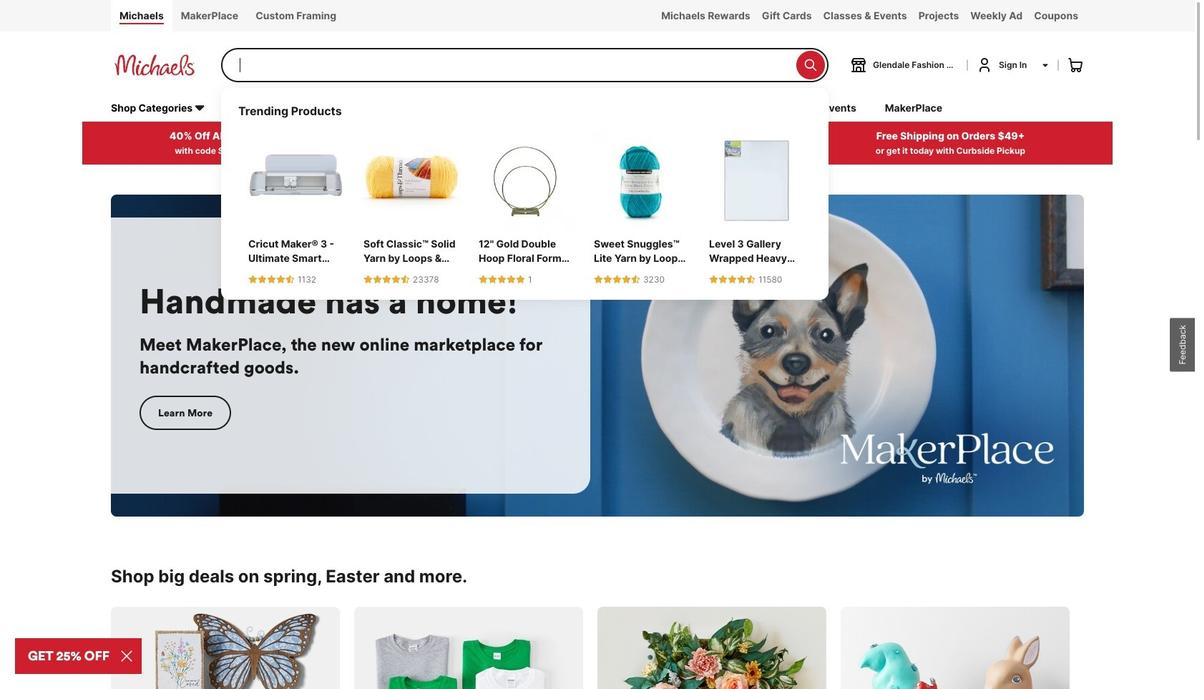 Task type: describe. For each thing, give the bounding box(es) containing it.
soft classic™ solid yarn by loops & threads® image
[[361, 130, 462, 231]]

grey, white and green folded t-shirts image
[[354, 607, 584, 690]]



Task type: locate. For each thing, give the bounding box(es) containing it.
level 3 gallery wrapped heavy duty canvas by artist's loft® image
[[707, 130, 808, 231]]

cricut maker® 3 - ultimate smart cutting machine with adaptive tool system™ image
[[246, 130, 347, 231]]

12" gold double hoop floral form by ashland® image
[[476, 130, 577, 231]]

search button image
[[804, 58, 818, 72]]

butterfly and floral décor accents on open shelves image
[[111, 607, 340, 690]]

gnome and rabbit ceramic paintable crafts image
[[841, 607, 1070, 690]]

Search Input field
[[240, 49, 790, 81]]

green wreath with pink and yellow flowers image
[[598, 607, 827, 690]]

sweet snuggles™ lite yarn by loops & threads® image
[[591, 130, 692, 231]]



Task type: vqa. For each thing, say whether or not it's contained in the screenshot.
CHEETAH HEART POLYMER CLAY EARRINGS, BOHO STYLE, LIGHTWEIGHT EARRINGS, STATEMENT EARRINGS, HANDMADE EARRINGS, MOTHERS DAY GIFT FOR WIFE $25.00 GLITTER AND GLOW CO
no



